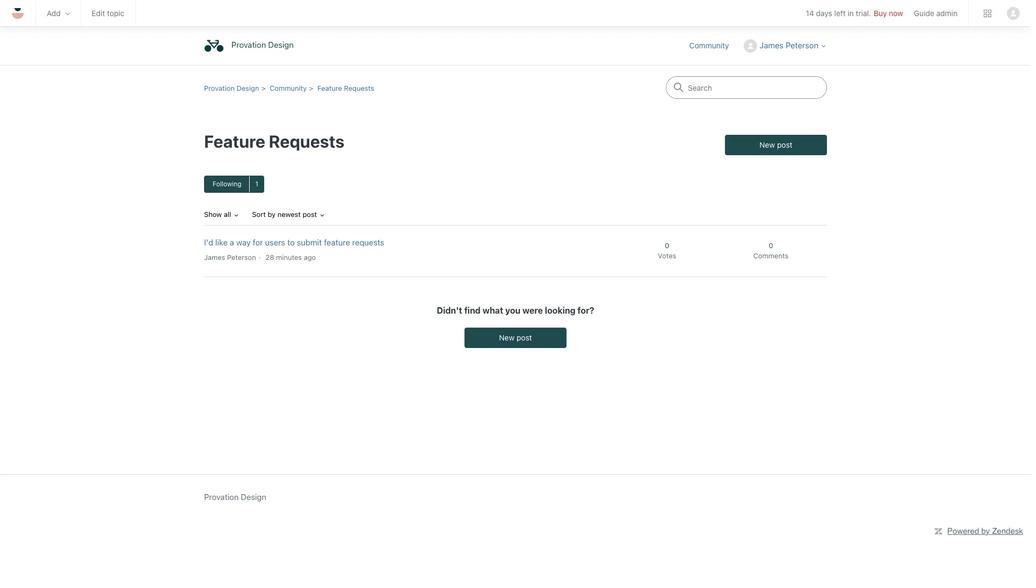 Task type: locate. For each thing, give the bounding box(es) containing it.
looking
[[545, 305, 576, 315]]

edit topic
[[92, 9, 124, 18]]

buy
[[874, 9, 887, 18]]

james up search search field
[[760, 40, 784, 50]]

2 0 from the left
[[769, 241, 773, 249]]

community inside feature requests main content
[[270, 84, 307, 92]]

were
[[523, 305, 543, 315]]

1 vertical spatial community
[[270, 84, 307, 92]]

james down i'd
[[204, 253, 225, 262]]

0 vertical spatial new
[[760, 140, 775, 149]]

trial.
[[856, 9, 871, 18]]

minutes
[[276, 253, 302, 262]]

1 vertical spatial provation design
[[204, 84, 259, 92]]

provation design
[[231, 40, 294, 50], [204, 84, 259, 92], [204, 492, 266, 502]]

new post link
[[725, 135, 827, 155], [465, 327, 567, 348]]

provation for second provation design link from the bottom of the page
[[204, 84, 235, 92]]

buy now link
[[874, 9, 903, 18]]

0 horizontal spatial 0
[[665, 241, 669, 249]]

design inside feature requests main content
[[237, 84, 259, 92]]

guide admin
[[914, 9, 958, 18]]

1 vertical spatial provation
[[204, 84, 235, 92]]

28
[[266, 253, 274, 262]]

0 up comments
[[769, 241, 773, 249]]

peterson
[[786, 40, 819, 50], [227, 253, 256, 262]]

design for 3rd provation design link
[[241, 492, 266, 502]]

a
[[230, 237, 234, 247]]

1 horizontal spatial peterson
[[786, 40, 819, 50]]

1 horizontal spatial new
[[760, 140, 775, 149]]

provation design help center home page image
[[204, 36, 224, 56]]

edit topic link
[[92, 9, 124, 18]]

0 vertical spatial new post
[[760, 140, 792, 149]]

community link
[[689, 40, 740, 51], [270, 84, 307, 92]]

you
[[505, 305, 521, 315]]

1 horizontal spatial james
[[760, 40, 784, 50]]

show
[[204, 210, 222, 219]]

2 vertical spatial post
[[517, 333, 532, 342]]

0 horizontal spatial new post
[[499, 333, 532, 342]]

1 0 from the left
[[665, 241, 669, 249]]

james peterson down 14
[[760, 40, 819, 50]]

1 vertical spatial by
[[981, 526, 990, 535]]

1 vertical spatial feature requests
[[204, 131, 344, 151]]

feature
[[317, 84, 342, 92], [204, 131, 265, 151]]

by left zendesk
[[981, 526, 990, 535]]

provation
[[231, 40, 266, 50], [204, 84, 235, 92], [204, 492, 239, 502]]

0 vertical spatial james
[[760, 40, 784, 50]]

requests
[[344, 84, 374, 92], [269, 131, 344, 151]]

1 vertical spatial requests
[[269, 131, 344, 151]]

ago
[[304, 253, 316, 262]]

peterson down 14
[[786, 40, 819, 50]]

None search field
[[666, 76, 827, 99]]

14
[[806, 9, 814, 18]]

post
[[777, 140, 792, 149], [303, 210, 317, 219], [517, 333, 532, 342]]

newest
[[277, 210, 301, 219]]

0 vertical spatial james peterson
[[760, 40, 819, 50]]

didn't
[[437, 305, 462, 315]]

1 vertical spatial peterson
[[227, 253, 256, 262]]

submit
[[297, 237, 322, 247]]

1 vertical spatial james peterson
[[204, 253, 256, 262]]

peterson inside popup button
[[786, 40, 819, 50]]

sort by newest post button
[[252, 210, 325, 219]]

peterson inside feature requests main content
[[227, 253, 256, 262]]

james
[[760, 40, 784, 50], [204, 253, 225, 262]]

0 inside the 0 votes
[[665, 241, 669, 249]]

new for top new post link
[[760, 140, 775, 149]]

what
[[483, 305, 503, 315]]

2 vertical spatial provation
[[204, 492, 239, 502]]

0 horizontal spatial peterson
[[227, 253, 256, 262]]

0 vertical spatial provation
[[231, 40, 266, 50]]

feature requests main content
[[0, 65, 1031, 442]]

navigation
[[0, 0, 1031, 30]]

0 vertical spatial community link
[[689, 40, 740, 51]]

james peterson inside feature requests main content
[[204, 253, 256, 262]]

design
[[268, 40, 294, 50], [237, 84, 259, 92], [241, 492, 266, 502]]

0 horizontal spatial feature
[[204, 131, 265, 151]]

1 vertical spatial feature
[[204, 131, 265, 151]]

0 up votes
[[665, 241, 669, 249]]

feature requests
[[317, 84, 374, 92], [204, 131, 344, 151]]

provation inside feature requests main content
[[204, 84, 235, 92]]

0 vertical spatial peterson
[[786, 40, 819, 50]]

0 vertical spatial feature requests
[[317, 84, 374, 92]]

0 inside 0 comments
[[769, 241, 773, 249]]

1 horizontal spatial by
[[981, 526, 990, 535]]

0 vertical spatial community
[[689, 41, 729, 50]]

0 horizontal spatial by
[[268, 210, 276, 219]]

james peterson down 'a'
[[204, 253, 256, 262]]

0 horizontal spatial post
[[303, 210, 317, 219]]

navigation containing add
[[0, 0, 1031, 30]]

topic
[[107, 9, 124, 18]]

1 horizontal spatial james peterson
[[760, 40, 819, 50]]

provation for 3rd provation design link
[[204, 492, 239, 502]]

0 horizontal spatial james
[[204, 253, 225, 262]]

admin
[[936, 9, 958, 18]]

3 provation design link from the top
[[204, 491, 266, 503]]

add button
[[47, 9, 70, 18]]

community for bottom community link
[[270, 84, 307, 92]]

james peterson button
[[744, 39, 827, 53]]

1 vertical spatial james
[[204, 253, 225, 262]]

0 vertical spatial post
[[777, 140, 792, 149]]

0 vertical spatial provation design
[[231, 40, 294, 50]]

by right sort
[[268, 210, 276, 219]]

new post
[[760, 140, 792, 149], [499, 333, 532, 342]]

1 horizontal spatial new post link
[[725, 135, 827, 155]]

0 vertical spatial provation design link
[[204, 36, 299, 56]]

guide
[[914, 9, 934, 18]]

community
[[689, 41, 729, 50], [270, 84, 307, 92]]

2 vertical spatial design
[[241, 492, 266, 502]]

peterson down way
[[227, 253, 256, 262]]

to
[[287, 237, 295, 247]]

2 provation design link from the top
[[204, 84, 259, 92]]

0 for 0 comments
[[769, 241, 773, 249]]

by
[[268, 210, 276, 219], [981, 526, 990, 535]]

2 horizontal spatial post
[[777, 140, 792, 149]]

users
[[265, 237, 285, 247]]

following button
[[204, 176, 264, 193]]

2 vertical spatial provation design
[[204, 492, 266, 502]]

1 vertical spatial provation design link
[[204, 84, 259, 92]]

2 vertical spatial provation design link
[[204, 491, 266, 503]]

1 horizontal spatial community
[[689, 41, 729, 50]]

new
[[760, 140, 775, 149], [499, 333, 515, 342]]

1 horizontal spatial post
[[517, 333, 532, 342]]

1 vertical spatial design
[[237, 84, 259, 92]]

0 horizontal spatial james peterson
[[204, 253, 256, 262]]

0 horizontal spatial community link
[[270, 84, 307, 92]]

0 horizontal spatial new
[[499, 333, 515, 342]]

0
[[665, 241, 669, 249], [769, 241, 773, 249]]

1 vertical spatial new post link
[[465, 327, 567, 348]]

james peterson
[[760, 40, 819, 50], [204, 253, 256, 262]]

1 vertical spatial new
[[499, 333, 515, 342]]

all
[[224, 210, 231, 219]]

0 vertical spatial by
[[268, 210, 276, 219]]

1 horizontal spatial community link
[[689, 40, 740, 51]]

0 vertical spatial feature
[[317, 84, 342, 92]]

1 horizontal spatial 0
[[769, 241, 773, 249]]

provation design link
[[204, 36, 299, 56], [204, 84, 259, 92], [204, 491, 266, 503]]

by inside feature requests main content
[[268, 210, 276, 219]]

for
[[253, 237, 263, 247]]

0 horizontal spatial community
[[270, 84, 307, 92]]



Task type: describe. For each thing, give the bounding box(es) containing it.
james inside feature requests main content
[[204, 253, 225, 262]]

1 provation design link from the top
[[204, 36, 299, 56]]

add
[[47, 9, 61, 18]]

none search field inside feature requests main content
[[666, 76, 827, 99]]

following
[[213, 180, 241, 188]]

requests
[[352, 237, 384, 247]]

zendesk
[[992, 526, 1023, 535]]

post for left new post link
[[517, 333, 532, 342]]

1 vertical spatial new post
[[499, 333, 532, 342]]

find
[[464, 305, 481, 315]]

in
[[848, 9, 854, 18]]

1 vertical spatial community link
[[270, 84, 307, 92]]

feature requests link
[[317, 84, 374, 92]]

14 days left in trial. buy now
[[806, 9, 903, 18]]

left
[[834, 9, 846, 18]]

like
[[215, 237, 228, 247]]

1 horizontal spatial feature
[[317, 84, 342, 92]]

new for left new post link
[[499, 333, 515, 342]]

by for sort
[[268, 210, 276, 219]]

0 for 0 votes
[[665, 241, 669, 249]]

guide admin link
[[914, 9, 958, 18]]

didn't find what you were looking for?
[[437, 305, 594, 315]]

1 vertical spatial post
[[303, 210, 317, 219]]

zendesk products image
[[984, 9, 991, 17]]

28 minutes ago
[[266, 253, 316, 262]]

show all button
[[204, 210, 239, 219]]

0 comments
[[753, 241, 789, 260]]

james peterson inside popup button
[[760, 40, 819, 50]]

james inside popup button
[[760, 40, 784, 50]]

edit
[[92, 9, 105, 18]]

i'd
[[204, 237, 213, 247]]

feature
[[324, 237, 350, 247]]

user avatar image
[[1007, 7, 1020, 20]]

0 vertical spatial requests
[[344, 84, 374, 92]]

provation design inside feature requests main content
[[204, 84, 259, 92]]

i'd like a way for users to submit feature requests link
[[204, 237, 384, 247]]

comments
[[753, 251, 789, 260]]

sort
[[252, 210, 266, 219]]

sort by newest post
[[252, 210, 319, 219]]

way
[[236, 237, 251, 247]]

powered by zendesk link
[[947, 526, 1023, 535]]

for?
[[578, 305, 594, 315]]

post for top new post link
[[777, 140, 792, 149]]

i'd like a way for users to submit feature requests
[[204, 237, 384, 247]]

community for community link to the right
[[689, 41, 729, 50]]

show all
[[204, 210, 233, 219]]

Search search field
[[667, 77, 827, 98]]

by for powered
[[981, 526, 990, 535]]

1 horizontal spatial new post
[[760, 140, 792, 149]]

0 vertical spatial new post link
[[725, 135, 827, 155]]

now
[[889, 9, 903, 18]]

powered by zendesk
[[947, 526, 1023, 535]]

design for second provation design link from the bottom of the page
[[237, 84, 259, 92]]

0 votes
[[658, 241, 676, 260]]

days
[[816, 9, 832, 18]]

votes
[[658, 251, 676, 260]]

powered
[[947, 526, 979, 535]]

0 horizontal spatial new post link
[[465, 327, 567, 348]]

0 vertical spatial design
[[268, 40, 294, 50]]



Task type: vqa. For each thing, say whether or not it's contained in the screenshot.
resolve
no



